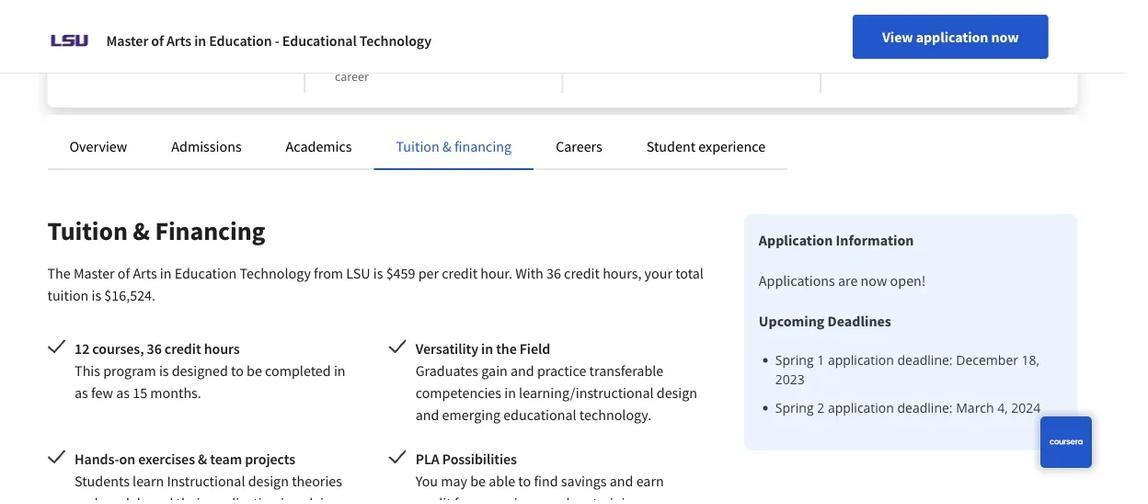 Task type: vqa. For each thing, say whether or not it's contained in the screenshot.
deadline: to the top
yes



Task type: locate. For each thing, give the bounding box(es) containing it.
0 vertical spatial deadline:
[[898, 352, 953, 369]]

application
[[916, 28, 989, 46], [828, 352, 895, 369], [828, 399, 895, 417], [208, 494, 278, 502]]

0 vertical spatial 36
[[547, 264, 561, 283]]

technology.
[[580, 406, 652, 424]]

education
[[136, 31, 191, 48], [209, 31, 272, 50], [175, 264, 237, 283]]

0 vertical spatial be
[[419, 31, 433, 48]]

education inside "ranked top 100 for best online master's in education for veterans by u.s. news & world report"
[[136, 31, 191, 48]]

from left lsu
[[314, 264, 343, 283]]

1 vertical spatial is
[[92, 286, 101, 305]]

0 horizontal spatial now
[[861, 272, 888, 290]]

1 vertical spatial your
[[645, 264, 673, 283]]

technology down financing on the left top
[[240, 264, 311, 283]]

be down "working"
[[419, 31, 433, 48]]

100
[[143, 13, 162, 29]]

0 horizontal spatial arts
[[133, 264, 157, 283]]

1 vertical spatial 36
[[147, 340, 162, 358]]

versatility in the field graduates gain and practice transferable competencies in learning/instructional design and emerging educational technology.
[[416, 340, 698, 424]]

in down "theories"
[[281, 494, 292, 502]]

1 spring from the top
[[776, 352, 814, 369]]

field
[[520, 340, 550, 358]]

admissions
[[171, 137, 242, 156]]

or down the savings
[[577, 494, 590, 502]]

1
[[818, 352, 825, 369]]

arts up '$16,524.'
[[133, 264, 157, 283]]

previous
[[487, 494, 540, 502]]

this
[[335, 31, 355, 48]]

possibilities
[[443, 450, 517, 468]]

this
[[75, 362, 100, 380]]

0 horizontal spatial tuition
[[47, 215, 128, 247]]

0 horizontal spatial or
[[577, 494, 590, 502]]

1 vertical spatial to
[[519, 472, 531, 491]]

and down field
[[511, 362, 534, 380]]

1 horizontal spatial to
[[519, 472, 531, 491]]

spring for spring 2 application deadline: march 4, 2024
[[776, 399, 814, 417]]

now inside button
[[992, 28, 1019, 46]]

1 deadline: from the top
[[898, 352, 953, 369]]

of inside the master of arts in education technology from lsu is $459 per credit hour. with 36 credit hours, your total tuition is $16,524.
[[118, 264, 130, 283]]

1 horizontal spatial from
[[454, 494, 484, 502]]

& inside hands-on exercises &  team projects students learn instructional design theories and models and their application in solvin
[[198, 450, 207, 468]]

credit up designed
[[165, 340, 201, 358]]

2 horizontal spatial for
[[388, 13, 403, 29]]

hours
[[204, 340, 240, 358]]

0 vertical spatial design
[[657, 384, 698, 402]]

credit
[[442, 264, 478, 283], [564, 264, 600, 283], [165, 340, 201, 358], [416, 494, 452, 502]]

total
[[676, 264, 704, 283]]

your down the little
[[506, 50, 531, 66]]

in left the
[[481, 340, 493, 358]]

transferable
[[590, 362, 664, 380]]

student experience
[[647, 137, 766, 156]]

education up world
[[136, 31, 191, 48]]

0 horizontal spatial of
[[118, 264, 130, 283]]

now right 'are'
[[861, 272, 888, 290]]

technology down "working"
[[360, 31, 432, 50]]

and down projects,
[[1024, 6, 1045, 22]]

hands-
[[935, 0, 972, 4]]

connection
[[875, 6, 935, 22]]

in down gain
[[505, 384, 516, 402]]

0 vertical spatial spring
[[776, 352, 814, 369]]

spring inside spring 1 application deadline: december 18, 2023
[[776, 352, 814, 369]]

of
[[151, 31, 164, 50], [118, 264, 130, 283]]

learn
[[133, 472, 164, 491]]

2 horizontal spatial is
[[373, 264, 383, 283]]

36 up program
[[147, 340, 162, 358]]

application inside button
[[916, 28, 989, 46]]

is
[[373, 264, 383, 283], [92, 286, 101, 305], [159, 362, 169, 380]]

12 courses, 36 credit hours this program is designed to be completed in as few as 15 months.
[[75, 340, 346, 402]]

15 down program
[[133, 384, 147, 402]]

in down tuition & financing
[[160, 264, 172, 283]]

deadline: for march
[[898, 399, 953, 417]]

credit inside pla possibilities you may be able to find savings and earn credit from previous work or training, or a
[[416, 494, 452, 502]]

4,
[[998, 399, 1008, 417]]

0 vertical spatial now
[[992, 28, 1019, 46]]

for right 100
[[164, 13, 180, 29]]

program
[[103, 362, 156, 380]]

world
[[143, 50, 175, 66]]

educational
[[504, 406, 577, 424]]

1 horizontal spatial is
[[159, 362, 169, 380]]

tuition for tuition & financing
[[47, 215, 128, 247]]

spring up "2023"
[[776, 352, 814, 369]]

projects
[[245, 450, 295, 468]]

for up report
[[193, 31, 209, 48]]

earn
[[637, 472, 664, 491]]

on up learn on the left bottom
[[119, 450, 135, 468]]

your inside the master of arts in education technology from lsu is $459 per credit hour. with 36 credit hours, your total tuition is $16,524.
[[645, 264, 673, 283]]

design
[[657, 384, 698, 402], [248, 472, 289, 491]]

for inside designed for working professionals, this degree can be earned in as little as 15 months and help advance your career
[[388, 13, 403, 29]]

1 horizontal spatial of
[[151, 31, 164, 50]]

your
[[506, 50, 531, 66], [645, 264, 673, 283]]

0 horizontal spatial be
[[247, 362, 262, 380]]

tuition left financing on the top of page
[[396, 137, 440, 156]]

0 vertical spatial your
[[506, 50, 531, 66]]

in down top
[[124, 31, 134, 48]]

is right lsu
[[373, 264, 383, 283]]

applications are now open!
[[759, 272, 926, 290]]

and down the can
[[409, 50, 430, 66]]

0 horizontal spatial 36
[[147, 340, 162, 358]]

15 inside the 12 courses, 36 credit hours this program is designed to be completed in as few as 15 months.
[[133, 384, 147, 402]]

1 vertical spatial design
[[248, 472, 289, 491]]

1 vertical spatial technology
[[240, 264, 311, 283]]

1 horizontal spatial on
[[972, 0, 986, 4]]

0 vertical spatial arts
[[167, 31, 191, 50]]

from down may
[[454, 494, 484, 502]]

$459
[[386, 264, 416, 283]]

0 horizontal spatial your
[[506, 50, 531, 66]]

application right 2
[[828, 399, 895, 417]]

1 horizontal spatial now
[[992, 28, 1019, 46]]

in right completed
[[334, 362, 346, 380]]

0 vertical spatial of
[[151, 31, 164, 50]]

list
[[767, 351, 1063, 418]]

deadline: up spring 2 application deadline: march 4, 2024 list item
[[898, 352, 953, 369]]

and inside designed for working professionals, this degree can be earned in as little as 15 months and help advance your career
[[409, 50, 430, 66]]

1 vertical spatial tuition
[[47, 215, 128, 247]]

0 horizontal spatial from
[[314, 264, 343, 283]]

deadline: inside list item
[[898, 399, 953, 417]]

1 horizontal spatial design
[[657, 384, 698, 402]]

in inside designed for working professionals, this degree can be earned in as little as 15 months and help advance your career
[[475, 31, 486, 48]]

credit down you
[[416, 494, 452, 502]]

1 vertical spatial now
[[861, 272, 888, 290]]

design down transferable
[[657, 384, 698, 402]]

financing
[[455, 137, 512, 156]]

design inside versatility in the field graduates gain and practice transferable competencies in learning/instructional design and emerging educational technology.
[[657, 384, 698, 402]]

be inside designed for working professionals, this degree can be earned in as little as 15 months and help advance your career
[[419, 31, 433, 48]]

design down the projects on the bottom
[[248, 472, 289, 491]]

&
[[133, 50, 141, 66], [443, 137, 452, 156], [133, 215, 150, 247], [198, 450, 207, 468]]

are
[[838, 272, 858, 290]]

tuition up the
[[47, 215, 128, 247]]

1 horizontal spatial be
[[419, 31, 433, 48]]

open!
[[891, 272, 926, 290]]

1 vertical spatial arts
[[133, 264, 157, 283]]

2 deadline: from the top
[[898, 399, 953, 417]]

0 vertical spatial tuition
[[396, 137, 440, 156]]

is right tuition
[[92, 286, 101, 305]]

2 horizontal spatial be
[[471, 472, 486, 491]]

completed
[[265, 362, 331, 380]]

and up training,
[[610, 472, 634, 491]]

application down the instructional
[[208, 494, 278, 502]]

be left completed
[[247, 362, 262, 380]]

master of arts in education - educational technology
[[106, 31, 432, 50]]

to down hours
[[231, 362, 244, 380]]

application information
[[759, 231, 914, 249]]

master up tuition
[[74, 264, 115, 283]]

be inside the 12 courses, 36 credit hours this program is designed to be completed in as few as 15 months.
[[247, 362, 262, 380]]

1 horizontal spatial your
[[645, 264, 673, 283]]

master down top
[[106, 31, 148, 50]]

application down 'deadlines'
[[828, 352, 895, 369]]

1 vertical spatial of
[[118, 264, 130, 283]]

models
[[101, 494, 147, 502]]

2 vertical spatial is
[[159, 362, 169, 380]]

now
[[992, 28, 1019, 46], [861, 272, 888, 290]]

financing
[[155, 215, 265, 247]]

list containing spring 1 application deadline: december 18, 2023
[[767, 351, 1063, 418]]

deadline: down spring 1 application deadline: december 18, 2023 list item
[[898, 399, 953, 417]]

1 horizontal spatial tuition
[[396, 137, 440, 156]]

or down earn
[[647, 494, 660, 502]]

2 vertical spatial be
[[471, 472, 486, 491]]

louisiana state university logo image
[[47, 18, 92, 63]]

1 horizontal spatial for
[[193, 31, 209, 48]]

1 vertical spatial on
[[119, 450, 135, 468]]

in down best
[[194, 31, 206, 50]]

in up the advance
[[475, 31, 486, 48]]

or
[[577, 494, 590, 502], [647, 494, 660, 502]]

careers
[[556, 137, 603, 156]]

spring left 2
[[776, 399, 814, 417]]

0 vertical spatial on
[[972, 0, 986, 4]]

projects,
[[989, 0, 1036, 4]]

1 vertical spatial be
[[247, 362, 262, 380]]

view application now button
[[853, 15, 1049, 59]]

1 vertical spatial spring
[[776, 399, 814, 417]]

application inside list item
[[828, 399, 895, 417]]

is inside the 12 courses, 36 credit hours this program is designed to be completed in as few as 15 months.
[[159, 362, 169, 380]]

0 horizontal spatial on
[[119, 450, 135, 468]]

36 right with
[[547, 264, 561, 283]]

best
[[182, 13, 206, 29]]

of down 100
[[151, 31, 164, 50]]

1 vertical spatial master
[[74, 264, 115, 283]]

technology
[[360, 31, 432, 50], [240, 264, 311, 283]]

in inside "ranked top 100 for best online master's in education for veterans by u.s. news & world report"
[[124, 31, 134, 48]]

0 horizontal spatial to
[[231, 362, 244, 380]]

instructors
[[964, 6, 1022, 22]]

spring inside list item
[[776, 399, 814, 417]]

application inside spring 1 application deadline: december 18, 2023
[[828, 352, 895, 369]]

2 or from the left
[[647, 494, 660, 502]]

your left total
[[645, 264, 673, 283]]

1 vertical spatial 15
[[133, 384, 147, 402]]

in inside hands-on exercises &  team projects students learn instructional design theories and models and their application in solvin
[[281, 494, 292, 502]]

2 spring from the top
[[776, 399, 814, 417]]

student experience link
[[647, 137, 766, 156]]

1 horizontal spatial 36
[[547, 264, 561, 283]]

deadline: inside spring 1 application deadline: december 18, 2023
[[898, 352, 953, 369]]

2024
[[1012, 399, 1041, 417]]

months.
[[150, 384, 201, 402]]

to up previous
[[519, 472, 531, 491]]

months
[[365, 50, 406, 66]]

0 horizontal spatial design
[[248, 472, 289, 491]]

1 horizontal spatial or
[[647, 494, 660, 502]]

to inside the 12 courses, 36 credit hours this program is designed to be completed in as few as 15 months.
[[231, 362, 244, 380]]

1 vertical spatial deadline:
[[898, 399, 953, 417]]

15 up career
[[349, 50, 362, 66]]

savings
[[561, 472, 607, 491]]

be inside pla possibilities you may be able to find savings and earn credit from previous work or training, or a
[[471, 472, 486, 491]]

help
[[432, 50, 456, 66]]

on up instructors
[[972, 0, 986, 4]]

& right news
[[133, 50, 141, 66]]

& up the instructional
[[198, 450, 207, 468]]

arts down best
[[167, 31, 191, 50]]

credit inside the 12 courses, 36 credit hours this program is designed to be completed in as few as 15 months.
[[165, 340, 201, 358]]

application down with
[[916, 28, 989, 46]]

now down instructors
[[992, 28, 1019, 46]]

for up the can
[[388, 13, 403, 29]]

is up months. at the bottom left
[[159, 362, 169, 380]]

0 horizontal spatial technology
[[240, 264, 311, 283]]

0 vertical spatial 15
[[349, 50, 362, 66]]

and
[[851, 6, 872, 22], [1024, 6, 1045, 22], [409, 50, 430, 66], [511, 362, 534, 380], [416, 406, 439, 424], [610, 472, 634, 491], [75, 494, 98, 502], [150, 494, 173, 502]]

1 horizontal spatial arts
[[167, 31, 191, 50]]

1 horizontal spatial 15
[[349, 50, 362, 66]]

education down financing on the left top
[[175, 264, 237, 283]]

upcoming
[[759, 312, 825, 330]]

spring
[[776, 352, 814, 369], [776, 399, 814, 417]]

design inside hands-on exercises &  team projects students learn instructional design theories and models and their application in solvin
[[248, 472, 289, 491]]

in inside the 12 courses, 36 credit hours this program is designed to be completed in as few as 15 months.
[[334, 362, 346, 380]]

of up '$16,524.'
[[118, 264, 130, 283]]

your inside designed for working professionals, this degree can be earned in as little as 15 months and help advance your career
[[506, 50, 531, 66]]

training,
[[593, 494, 644, 502]]

be down 'possibilities'
[[471, 472, 486, 491]]

student
[[647, 137, 696, 156]]

videos,
[[894, 0, 933, 4]]

0 vertical spatial from
[[314, 264, 343, 283]]

designed
[[172, 362, 228, 380]]

spring 2 application deadline: march 4, 2024
[[776, 399, 1041, 417]]

0 horizontal spatial is
[[92, 286, 101, 305]]

15 inside designed for working professionals, this degree can be earned in as little as 15 months and help advance your career
[[349, 50, 362, 66]]

0 horizontal spatial 15
[[133, 384, 147, 402]]

0 vertical spatial technology
[[360, 31, 432, 50]]

0 vertical spatial to
[[231, 362, 244, 380]]

1 vertical spatial from
[[454, 494, 484, 502]]

tuition
[[396, 137, 440, 156], [47, 215, 128, 247]]



Task type: describe. For each thing, give the bounding box(es) containing it.
hour.
[[481, 264, 513, 283]]

admissions link
[[171, 137, 242, 156]]

and down competencies
[[416, 406, 439, 424]]

degree
[[358, 31, 395, 48]]

emerging
[[442, 406, 501, 424]]

credit left hours, on the bottom right of the page
[[564, 264, 600, 283]]

on inside hands-on exercises &  team projects students learn instructional design theories and models and their application in solvin
[[119, 450, 135, 468]]

spring for spring 1 application deadline: december 18, 2023
[[776, 352, 814, 369]]

hands-
[[75, 450, 119, 468]]

on inside "lecture videos, hands-on projects, and connection with instructors and peers"
[[972, 0, 986, 4]]

spring 2 application deadline: march 4, 2024 list item
[[776, 399, 1063, 418]]

as right "few"
[[116, 384, 130, 402]]

working
[[405, 13, 449, 29]]

tuition & financing
[[396, 137, 512, 156]]

deadlines
[[828, 312, 892, 330]]

your for tuition & financing
[[645, 264, 673, 283]]

& up '$16,524.'
[[133, 215, 150, 247]]

designed
[[335, 13, 385, 29]]

your for ranked top 100 for best online master's in education for veterans by
[[506, 50, 531, 66]]

now for are
[[861, 272, 888, 290]]

find
[[534, 472, 558, 491]]

educational
[[282, 31, 357, 50]]

practice
[[537, 362, 587, 380]]

2
[[818, 399, 825, 417]]

academics
[[286, 137, 352, 156]]

from inside the master of arts in education technology from lsu is $459 per credit hour. with 36 credit hours, your total tuition is $16,524.
[[314, 264, 343, 283]]

tuition & financing
[[47, 215, 265, 247]]

courses,
[[92, 340, 144, 358]]

application inside hands-on exercises &  team projects students learn instructional design theories and models and their application in solvin
[[208, 494, 278, 502]]

spring 1 application deadline: december 18, 2023
[[776, 352, 1040, 388]]

0 vertical spatial master
[[106, 31, 148, 50]]

0 vertical spatial is
[[373, 264, 383, 283]]

as down professionals,
[[488, 31, 500, 48]]

view application now
[[883, 28, 1019, 46]]

pla
[[416, 450, 440, 468]]

deadline: for december
[[898, 352, 953, 369]]

and inside pla possibilities you may be able to find savings and earn credit from previous work or training, or a
[[610, 472, 634, 491]]

top
[[120, 13, 140, 29]]

as left "few"
[[75, 384, 88, 402]]

arts inside the master of arts in education technology from lsu is $459 per credit hour. with 36 credit hours, your total tuition is $16,524.
[[133, 264, 157, 283]]

12
[[75, 340, 90, 358]]

spring 1 application deadline: december 18, 2023 list item
[[776, 351, 1063, 389]]

gain
[[482, 362, 508, 380]]

1 or from the left
[[577, 494, 590, 502]]

team
[[210, 450, 242, 468]]

from inside pla possibilities you may be able to find savings and earn credit from previous work or training, or a
[[454, 494, 484, 502]]

by
[[260, 31, 273, 48]]

lsu
[[346, 264, 371, 283]]

the
[[496, 340, 517, 358]]

able
[[489, 472, 516, 491]]

tuition
[[47, 286, 89, 305]]

-
[[275, 31, 280, 50]]

0 horizontal spatial for
[[164, 13, 180, 29]]

academics link
[[286, 137, 352, 156]]

lecture
[[851, 0, 892, 4]]

exercises
[[138, 450, 195, 468]]

technology inside the master of arts in education technology from lsu is $459 per credit hour. with 36 credit hours, your total tuition is $16,524.
[[240, 264, 311, 283]]

graduates
[[416, 362, 479, 380]]

december
[[956, 352, 1019, 369]]

2023
[[776, 371, 805, 388]]

in inside the master of arts in education technology from lsu is $459 per credit hour. with 36 credit hours, your total tuition is $16,524.
[[160, 264, 172, 283]]

as down this
[[335, 50, 347, 66]]

students
[[75, 472, 130, 491]]

view
[[883, 28, 914, 46]]

theories
[[292, 472, 342, 491]]

hands-on exercises &  team projects students learn instructional design theories and models and their application in solvin
[[75, 450, 342, 502]]

tuition & financing link
[[396, 137, 512, 156]]

1 horizontal spatial technology
[[360, 31, 432, 50]]

education down online
[[209, 31, 272, 50]]

competencies
[[416, 384, 502, 402]]

to inside pla possibilities you may be able to find savings and earn credit from previous work or training, or a
[[519, 472, 531, 491]]

upcoming deadlines
[[759, 312, 892, 330]]

ranked top 100 for best online master's in education for veterans by u.s. news & world report
[[77, 13, 273, 66]]

education inside the master of arts in education technology from lsu is $459 per credit hour. with 36 credit hours, your total tuition is $16,524.
[[175, 264, 237, 283]]

lecture videos, hands-on projects, and connection with instructors and peers
[[851, 0, 1045, 40]]

per
[[418, 264, 439, 283]]

careers link
[[556, 137, 603, 156]]

learning/instructional
[[519, 384, 654, 402]]

application
[[759, 231, 833, 249]]

applications
[[759, 272, 835, 290]]

ranked
[[77, 13, 117, 29]]

march
[[956, 399, 995, 417]]

may
[[441, 472, 468, 491]]

credit right per
[[442, 264, 478, 283]]

& left financing on the top of page
[[443, 137, 452, 156]]

hours,
[[603, 264, 642, 283]]

professionals,
[[452, 13, 526, 29]]

overview
[[69, 137, 127, 156]]

instructional
[[167, 472, 245, 491]]

overview link
[[69, 137, 127, 156]]

online
[[208, 13, 244, 29]]

little
[[503, 31, 527, 48]]

experience
[[699, 137, 766, 156]]

the master of arts in education technology from lsu is $459 per credit hour. with 36 credit hours, your total tuition is $16,524.
[[47, 264, 704, 305]]

tuition for tuition & financing
[[396, 137, 440, 156]]

18,
[[1022, 352, 1040, 369]]

36 inside the master of arts in education technology from lsu is $459 per credit hour. with 36 credit hours, your total tuition is $16,524.
[[547, 264, 561, 283]]

master inside the master of arts in education technology from lsu is $459 per credit hour. with 36 credit hours, your total tuition is $16,524.
[[74, 264, 115, 283]]

advance
[[459, 50, 504, 66]]

work
[[543, 494, 574, 502]]

and down learn on the left bottom
[[150, 494, 173, 502]]

the
[[47, 264, 71, 283]]

information
[[836, 231, 914, 249]]

now for application
[[992, 28, 1019, 46]]

& inside "ranked top 100 for best online master's in education for veterans by u.s. news & world report"
[[133, 50, 141, 66]]

and down lecture
[[851, 6, 872, 22]]

news
[[101, 50, 130, 66]]

and down students
[[75, 494, 98, 502]]

report
[[178, 50, 214, 66]]

their
[[176, 494, 205, 502]]

earned
[[435, 31, 473, 48]]

you
[[416, 472, 438, 491]]

36 inside the 12 courses, 36 credit hours this program is designed to be completed in as few as 15 months.
[[147, 340, 162, 358]]

designed for working professionals, this degree can be earned in as little as 15 months and help advance your career
[[335, 13, 531, 85]]

pla possibilities you may be able to find savings and earn credit from previous work or training, or a
[[416, 450, 692, 502]]



